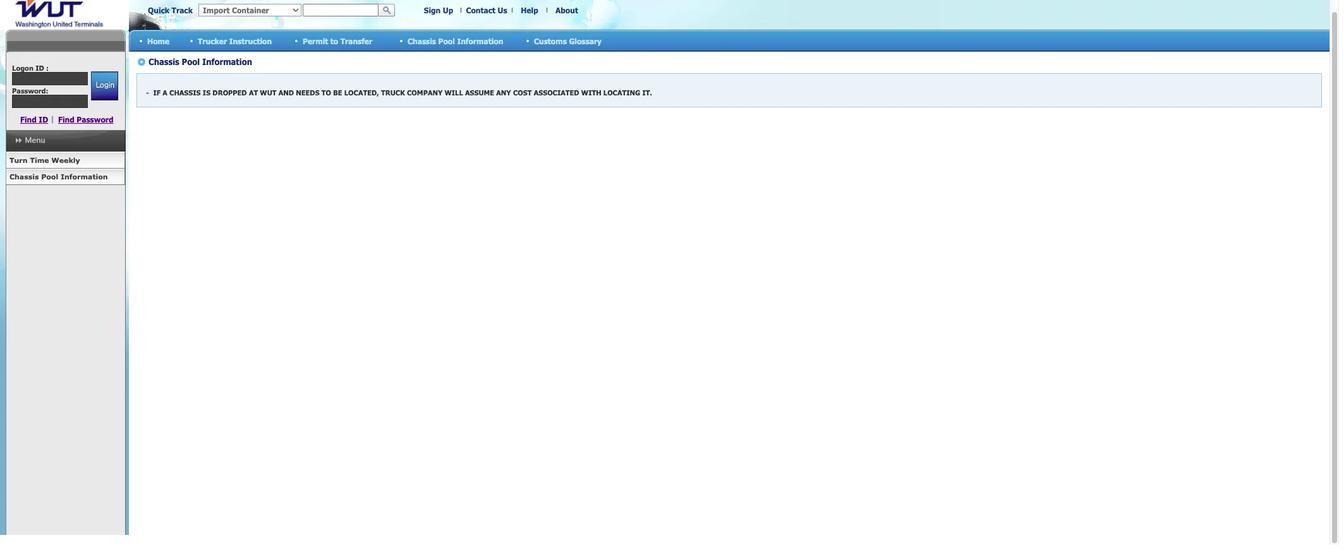 Task type: describe. For each thing, give the bounding box(es) containing it.
login image
[[91, 71, 118, 100]]

find for find password
[[58, 115, 74, 124]]

logon id :
[[12, 64, 49, 72]]

about link
[[556, 6, 578, 15]]

0 horizontal spatial chassis pool information
[[9, 173, 108, 181]]

help
[[521, 6, 538, 15]]

permit to transfer
[[303, 36, 372, 45]]

1 horizontal spatial pool
[[438, 36, 455, 45]]

trucker instruction
[[198, 36, 272, 45]]

0 horizontal spatial chassis
[[9, 173, 39, 181]]

find id
[[20, 115, 48, 124]]

contact
[[466, 6, 496, 15]]

home
[[147, 36, 169, 45]]

customs glossary
[[534, 36, 602, 45]]

us
[[498, 6, 507, 15]]

id for find
[[39, 115, 48, 124]]

find password link
[[58, 115, 114, 124]]

customs
[[534, 36, 567, 45]]

transfer
[[340, 36, 372, 45]]

turn time weekly
[[9, 156, 80, 164]]

sign
[[424, 6, 441, 15]]

quick
[[148, 6, 169, 15]]

1 horizontal spatial chassis
[[408, 36, 436, 45]]

0 vertical spatial information
[[457, 36, 503, 45]]

contact us link
[[466, 6, 507, 15]]

1 horizontal spatial chassis pool information
[[408, 36, 503, 45]]

help link
[[521, 6, 538, 15]]

weekly
[[51, 156, 80, 164]]

track
[[172, 6, 193, 15]]

find id link
[[20, 115, 48, 124]]



Task type: locate. For each thing, give the bounding box(es) containing it.
find left password
[[58, 115, 74, 124]]

chassis down turn
[[9, 173, 39, 181]]

1 vertical spatial chassis
[[9, 173, 39, 181]]

0 horizontal spatial information
[[61, 173, 108, 181]]

find down password:
[[20, 115, 37, 124]]

None text field
[[303, 4, 379, 16]]

logon
[[12, 64, 33, 72]]

chassis pool information down up
[[408, 36, 503, 45]]

0 horizontal spatial pool
[[41, 173, 58, 181]]

turn time weekly link
[[6, 152, 125, 169]]

0 vertical spatial pool
[[438, 36, 455, 45]]

0 vertical spatial chassis
[[408, 36, 436, 45]]

:
[[46, 64, 49, 72]]

find password
[[58, 115, 114, 124]]

sign up
[[424, 6, 453, 15]]

information
[[457, 36, 503, 45], [61, 173, 108, 181]]

to
[[330, 36, 338, 45]]

chassis down sign
[[408, 36, 436, 45]]

trucker
[[198, 36, 227, 45]]

1 vertical spatial chassis pool information
[[9, 173, 108, 181]]

find for find id
[[20, 115, 37, 124]]

up
[[443, 6, 453, 15]]

information down weekly
[[61, 173, 108, 181]]

chassis pool information down turn time weekly link
[[9, 173, 108, 181]]

0 vertical spatial chassis pool information
[[408, 36, 503, 45]]

chassis
[[408, 36, 436, 45], [9, 173, 39, 181]]

information down contact at the top
[[457, 36, 503, 45]]

about
[[556, 6, 578, 15]]

glossary
[[569, 36, 602, 45]]

contact us
[[466, 6, 507, 15]]

pool down "turn time weekly"
[[41, 173, 58, 181]]

pool
[[438, 36, 455, 45], [41, 173, 58, 181]]

permit
[[303, 36, 328, 45]]

2 find from the left
[[58, 115, 74, 124]]

0 horizontal spatial find
[[20, 115, 37, 124]]

chassis pool information link
[[6, 169, 125, 185]]

1 vertical spatial id
[[39, 115, 48, 124]]

chassis pool information
[[408, 36, 503, 45], [9, 173, 108, 181]]

1 horizontal spatial find
[[58, 115, 74, 124]]

turn
[[9, 156, 28, 164]]

quick track
[[148, 6, 193, 15]]

sign up link
[[424, 6, 453, 15]]

instruction
[[229, 36, 272, 45]]

1 vertical spatial information
[[61, 173, 108, 181]]

find
[[20, 115, 37, 124], [58, 115, 74, 124]]

password
[[77, 115, 114, 124]]

id down password:
[[39, 115, 48, 124]]

id left : on the top left of page
[[35, 64, 44, 72]]

None password field
[[12, 95, 88, 108]]

id
[[35, 64, 44, 72], [39, 115, 48, 124]]

password:
[[12, 87, 48, 95]]

1 horizontal spatial information
[[457, 36, 503, 45]]

1 find from the left
[[20, 115, 37, 124]]

pool down up
[[438, 36, 455, 45]]

0 vertical spatial id
[[35, 64, 44, 72]]

1 vertical spatial pool
[[41, 173, 58, 181]]

time
[[30, 156, 49, 164]]

None text field
[[12, 72, 88, 85]]

id for logon
[[35, 64, 44, 72]]



